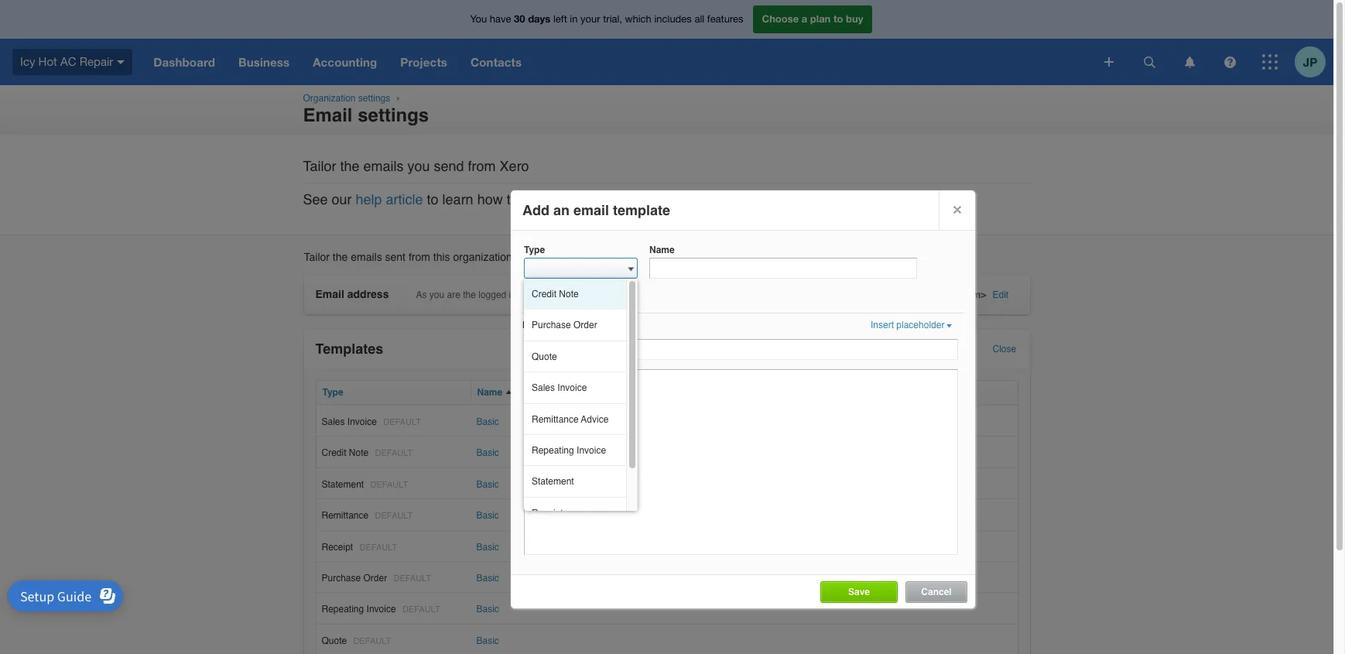 Task type: vqa. For each thing, say whether or not it's contained in the screenshot.
4,000
no



Task type: describe. For each thing, give the bounding box(es) containing it.
note for credit note default
[[349, 448, 369, 459]]

1 horizontal spatial to
[[507, 191, 519, 207]]

jp banner
[[0, 0, 1334, 85]]

template
[[613, 202, 671, 218]]

learn
[[443, 191, 474, 207]]

how
[[477, 191, 503, 207]]

remittance for remittance advice
[[532, 414, 579, 425]]

invoice for sales invoice
[[558, 383, 587, 393]]

0 horizontal spatial svg image
[[1105, 57, 1114, 67]]

icy hot ac repair
[[20, 55, 113, 68]]

display
[[591, 191, 635, 207]]

basic for sales invoice
[[477, 417, 499, 427]]

basic link for credit note
[[477, 448, 499, 459]]

left
[[554, 13, 567, 25]]

2 horizontal spatial svg image
[[1263, 54, 1278, 70]]

svg image inside 'icy hot ac repair' popup button
[[117, 60, 125, 64]]

basic for quote
[[477, 635, 499, 646]]

default inside "credit note default"
[[375, 449, 413, 459]]

message
[[523, 320, 562, 331]]

insert placeholder button
[[871, 320, 953, 331]]

a
[[802, 13, 808, 25]]

and
[[677, 191, 701, 207]]

default inside remittance default
[[375, 511, 413, 521]]

purchase order
[[532, 320, 598, 331]]

hot
[[38, 55, 57, 68]]

choose a plan to buy
[[762, 13, 864, 25]]

ac
[[60, 55, 76, 68]]

reply
[[704, 191, 735, 207]]

your
[[581, 13, 601, 25]]

logged
[[479, 290, 507, 300]]

0 horizontal spatial type
[[323, 387, 344, 398]]

repeating for repeating invoice default
[[322, 604, 364, 615]]

choose
[[762, 13, 799, 25]]

email for email address
[[316, 288, 344, 300]]

default inside receipt default
[[360, 542, 397, 553]]

1 vertical spatial name
[[477, 387, 503, 398]]

organization settings link
[[303, 93, 390, 104]]

1 vertical spatial you
[[430, 290, 445, 300]]

trial,
[[603, 13, 623, 25]]

purchase for purchase order default
[[322, 573, 361, 584]]

an
[[554, 202, 570, 218]]

see
[[303, 191, 328, 207]]

1 vertical spatial address
[[347, 288, 389, 300]]

organization
[[453, 251, 512, 263]]

insert placeholder
[[871, 320, 945, 331]]

0 vertical spatial address
[[739, 191, 788, 207]]

sales invoice default
[[322, 417, 421, 427]]

basic link for remittance
[[477, 510, 499, 521]]

purchase for purchase order
[[532, 320, 571, 331]]

edit
[[993, 290, 1009, 300]]

includes
[[655, 13, 692, 25]]

basic link for quote
[[477, 635, 499, 646]]

basic link for repeating invoice
[[477, 604, 499, 615]]

tailor for tailor the emails sent from this organization
[[304, 251, 330, 263]]

1 horizontal spatial name
[[650, 245, 675, 256]]

plan
[[811, 13, 831, 25]]

remittance default
[[322, 510, 413, 521]]

receipt for receipt
[[532, 508, 563, 519]]

receipt default
[[322, 542, 397, 553]]

invoice for repeating invoice
[[577, 445, 606, 456]]

emails for you
[[364, 158, 404, 174]]

all
[[695, 13, 705, 25]]

remittance for remittance default
[[322, 510, 369, 521]]

tailor the emails you send from xero
[[303, 158, 529, 174]]

0 vertical spatial sent
[[385, 251, 406, 263]]

organization settings
[[303, 93, 390, 104]]

icy
[[20, 55, 35, 68]]

repeating invoice
[[532, 445, 606, 456]]

0 vertical spatial you
[[408, 158, 430, 174]]

repeating for repeating invoice
[[532, 445, 574, 456]]

you have 30 days left in your trial, which includes all features
[[470, 13, 744, 25]]

have
[[490, 13, 511, 25]]

to inside jp banner
[[834, 13, 844, 25]]

invoice for repeating invoice default
[[367, 604, 396, 615]]

remittance advice
[[532, 414, 609, 425]]

as
[[416, 290, 427, 300]]

invoice for sales invoice default
[[348, 417, 377, 427]]

edit button
[[993, 290, 1009, 300]]

default inside the quote default
[[354, 636, 391, 646]]

basic for receipt
[[477, 542, 499, 553]]

<james.peterson1902@gmail.com>
[[832, 290, 987, 300]]

order for purchase order
[[574, 320, 598, 331]]

organization
[[303, 93, 356, 104]]

type link
[[323, 387, 344, 398]]

default inside repeating invoice default
[[403, 605, 440, 615]]

this
[[433, 251, 450, 263]]

statement for statement default
[[322, 479, 364, 490]]

see our help article to learn how to control the display name and reply address
[[303, 191, 788, 207]]

article
[[386, 191, 423, 207]]

send
[[434, 158, 464, 174]]

icy hot ac repair button
[[0, 39, 142, 85]]

purchase order default
[[322, 573, 432, 584]]

Default button
[[524, 290, 538, 304]]

our
[[332, 191, 352, 207]]

order for purchase order default
[[364, 573, 387, 584]]

quote default
[[322, 635, 391, 646]]

0 vertical spatial name
[[639, 191, 673, 207]]

you
[[470, 13, 487, 25]]

name link
[[477, 387, 503, 398]]

advice
[[581, 414, 609, 425]]

as you are the logged in user, emails are sent using the name
[[416, 290, 673, 300]]

2 horizontal spatial svg image
[[1225, 56, 1236, 68]]

repeating invoice default
[[322, 604, 440, 615]]



Task type: locate. For each thing, give the bounding box(es) containing it.
1 horizontal spatial repeating
[[532, 445, 574, 456]]

4 basic from the top
[[477, 510, 499, 521]]

2 basic from the top
[[477, 448, 499, 459]]

credit note
[[532, 289, 579, 300]]

1 horizontal spatial receipt
[[532, 508, 563, 519]]

sales
[[532, 383, 555, 393], [322, 417, 345, 427]]

0 horizontal spatial statement
[[322, 479, 364, 490]]

0 horizontal spatial svg image
[[117, 60, 125, 64]]

from left xero
[[468, 158, 496, 174]]

quote down message
[[532, 351, 557, 362]]

default down repeating invoice default
[[354, 636, 391, 646]]

0 vertical spatial remittance
[[532, 414, 579, 425]]

receipt for receipt default
[[322, 542, 353, 553]]

control
[[522, 191, 564, 207]]

basic link for statement
[[477, 479, 499, 490]]

settings for email settings
[[358, 105, 429, 126]]

in
[[570, 13, 578, 25], [509, 290, 516, 300]]

1 vertical spatial purchase
[[322, 573, 361, 584]]

1 settings from the top
[[358, 93, 390, 104]]

note for credit note
[[559, 289, 579, 300]]

1 vertical spatial email
[[316, 288, 344, 300]]

type down add on the left top
[[524, 245, 545, 256]]

1 basic link from the top
[[477, 417, 499, 427]]

in right left
[[570, 13, 578, 25]]

1 vertical spatial receipt
[[322, 542, 353, 553]]

email down organization at the top of page
[[303, 105, 353, 126]]

1 vertical spatial emails
[[351, 251, 382, 263]]

1 vertical spatial remittance
[[322, 510, 369, 521]]

add
[[523, 202, 550, 218]]

address
[[739, 191, 788, 207], [347, 288, 389, 300]]

credit for credit note default
[[322, 448, 347, 459]]

1 vertical spatial note
[[349, 448, 369, 459]]

1 horizontal spatial sent
[[587, 290, 605, 300]]

0 vertical spatial sales
[[532, 383, 555, 393]]

0 vertical spatial repeating
[[532, 445, 574, 456]]

to left the learn
[[427, 191, 439, 207]]

basic link
[[477, 417, 499, 427], [477, 448, 499, 459], [477, 479, 499, 490], [477, 510, 499, 521], [477, 542, 499, 553], [477, 573, 499, 584], [477, 604, 499, 615], [477, 635, 499, 646]]

name
[[639, 191, 673, 207], [648, 290, 671, 300]]

0 horizontal spatial sales
[[322, 417, 345, 427]]

tailor the emails sent from this organization
[[304, 251, 512, 263]]

emails for sent
[[351, 251, 382, 263]]

close button
[[993, 344, 1017, 355]]

type
[[524, 245, 545, 256], [323, 387, 344, 398]]

cancel button
[[922, 587, 952, 598]]

credit up statement default
[[322, 448, 347, 459]]

sales for sales invoice
[[532, 383, 555, 393]]

order right message
[[574, 320, 598, 331]]

invoice
[[558, 383, 587, 393], [348, 417, 377, 427], [577, 445, 606, 456], [367, 604, 396, 615]]

are right as
[[447, 290, 461, 300]]

order up repeating invoice default
[[364, 573, 387, 584]]

sales for sales invoice default
[[322, 417, 345, 427]]

credit note default
[[322, 448, 413, 459]]

default inside purchase order default
[[394, 574, 432, 584]]

help article link
[[356, 191, 423, 207]]

name
[[650, 245, 675, 256], [477, 387, 503, 398]]

the up our
[[340, 158, 360, 174]]

emails up the default
[[542, 290, 569, 300]]

1 vertical spatial order
[[364, 573, 387, 584]]

settings
[[358, 93, 390, 104], [358, 105, 429, 126]]

0 horizontal spatial sent
[[385, 251, 406, 263]]

5 basic from the top
[[477, 542, 499, 553]]

basic link for purchase order
[[477, 573, 499, 584]]

email
[[574, 202, 609, 218]]

in left user,
[[509, 290, 516, 300]]

using
[[607, 290, 630, 300]]

0 vertical spatial type
[[524, 245, 545, 256]]

1 horizontal spatial statement
[[532, 476, 574, 487]]

quote down repeating invoice default
[[322, 635, 347, 646]]

1 horizontal spatial note
[[559, 289, 579, 300]]

email address
[[316, 288, 389, 300]]

receipt
[[532, 508, 563, 519], [322, 542, 353, 553]]

1 horizontal spatial from
[[468, 158, 496, 174]]

close
[[993, 344, 1017, 355]]

tailor up "email address"
[[304, 251, 330, 263]]

basic for remittance
[[477, 510, 499, 521]]

purchase down receipt default
[[322, 573, 361, 584]]

settings down organization settings
[[358, 105, 429, 126]]

in for days
[[570, 13, 578, 25]]

1 horizontal spatial type
[[524, 245, 545, 256]]

save button
[[849, 587, 870, 598]]

to left buy
[[834, 13, 844, 25]]

xero
[[500, 158, 529, 174]]

0 horizontal spatial are
[[447, 290, 461, 300]]

0 vertical spatial from
[[468, 158, 496, 174]]

sent left the this in the left top of the page
[[385, 251, 406, 263]]

basic
[[477, 417, 499, 427], [477, 448, 499, 459], [477, 479, 499, 490], [477, 510, 499, 521], [477, 542, 499, 553], [477, 573, 499, 584], [477, 604, 499, 615], [477, 635, 499, 646]]

emails up "email address"
[[351, 251, 382, 263]]

the left logged
[[463, 290, 476, 300]]

0 vertical spatial email
[[303, 105, 353, 126]]

order
[[574, 320, 598, 331], [364, 573, 387, 584]]

features
[[708, 13, 744, 25]]

address left as
[[347, 288, 389, 300]]

0 horizontal spatial note
[[349, 448, 369, 459]]

default
[[383, 417, 421, 427], [375, 449, 413, 459], [371, 480, 408, 490], [375, 511, 413, 521], [360, 542, 397, 553], [394, 574, 432, 584], [403, 605, 440, 615], [354, 636, 391, 646]]

0 vertical spatial name
[[650, 245, 675, 256]]

0 vertical spatial in
[[570, 13, 578, 25]]

the right using
[[632, 290, 645, 300]]

6 basic link from the top
[[477, 573, 499, 584]]

emails
[[364, 158, 404, 174], [351, 251, 382, 263], [542, 290, 569, 300]]

invoice down purchase order default
[[367, 604, 396, 615]]

cancel
[[922, 587, 952, 598]]

note down type text box
[[559, 289, 579, 300]]

settings up email settings on the top
[[358, 93, 390, 104]]

0 horizontal spatial name
[[477, 387, 503, 398]]

30
[[514, 13, 525, 25]]

Type text field
[[524, 258, 624, 279]]

purchase
[[532, 320, 571, 331], [322, 573, 361, 584]]

3 basic from the top
[[477, 479, 499, 490]]

add an email template
[[523, 202, 671, 218]]

1 vertical spatial type
[[323, 387, 344, 398]]

in inside you have 30 days left in your trial, which includes all features
[[570, 13, 578, 25]]

receipt down repeating invoice
[[532, 508, 563, 519]]

credit for credit note
[[532, 289, 557, 300]]

remittance
[[532, 414, 579, 425], [322, 510, 369, 521]]

1 vertical spatial tailor
[[304, 251, 330, 263]]

the right control
[[568, 191, 587, 207]]

type down templates
[[323, 387, 344, 398]]

days
[[528, 13, 551, 25]]

navigation
[[142, 39, 1094, 85]]

0 horizontal spatial purchase
[[322, 573, 361, 584]]

0 horizontal spatial quote
[[322, 635, 347, 646]]

0 vertical spatial tailor
[[303, 158, 336, 174]]

None text field
[[524, 339, 959, 360], [524, 369, 959, 555], [524, 339, 959, 360], [524, 369, 959, 555]]

Name text field
[[650, 258, 918, 279]]

repair
[[79, 55, 113, 68]]

2 settings from the top
[[358, 105, 429, 126]]

default up repeating invoice default
[[394, 574, 432, 584]]

to
[[834, 13, 844, 25], [427, 191, 439, 207], [507, 191, 519, 207]]

0 horizontal spatial repeating
[[322, 604, 364, 615]]

repeating
[[532, 445, 574, 456], [322, 604, 364, 615]]

1 horizontal spatial are
[[571, 290, 585, 300]]

0 vertical spatial quote
[[532, 351, 557, 362]]

1 horizontal spatial credit
[[532, 289, 557, 300]]

tailor for tailor the emails you send from xero
[[303, 158, 336, 174]]

basic for credit note
[[477, 448, 499, 459]]

2 basic link from the top
[[477, 448, 499, 459]]

quote for quote
[[532, 351, 557, 362]]

0 vertical spatial purchase
[[532, 320, 571, 331]]

7 basic link from the top
[[477, 604, 499, 615]]

default up purchase order default
[[360, 542, 397, 553]]

repeating up the quote default
[[322, 604, 364, 615]]

1 vertical spatial credit
[[322, 448, 347, 459]]

note up statement default
[[349, 448, 369, 459]]

0 horizontal spatial address
[[347, 288, 389, 300]]

0 vertical spatial note
[[559, 289, 579, 300]]

svg image
[[1185, 56, 1195, 68], [1225, 56, 1236, 68], [1105, 57, 1114, 67]]

1 horizontal spatial remittance
[[532, 414, 579, 425]]

0 vertical spatial order
[[574, 320, 598, 331]]

2 are from the left
[[571, 290, 585, 300]]

1 vertical spatial settings
[[358, 105, 429, 126]]

0 vertical spatial credit
[[532, 289, 557, 300]]

quote for quote default
[[322, 635, 347, 646]]

1 horizontal spatial svg image
[[1144, 56, 1156, 68]]

sales invoice
[[532, 383, 587, 393]]

0 horizontal spatial to
[[427, 191, 439, 207]]

0 vertical spatial emails
[[364, 158, 404, 174]]

invoice up "credit note default"
[[348, 417, 377, 427]]

statement down repeating invoice
[[532, 476, 574, 487]]

from
[[468, 158, 496, 174], [409, 251, 430, 263]]

buy
[[846, 13, 864, 25]]

basic link for receipt
[[477, 542, 499, 553]]

1 horizontal spatial quote
[[532, 351, 557, 362]]

8 basic from the top
[[477, 635, 499, 646]]

you left the send
[[408, 158, 430, 174]]

1 horizontal spatial purchase
[[532, 320, 571, 331]]

1 vertical spatial name
[[648, 290, 671, 300]]

2 vertical spatial emails
[[542, 290, 569, 300]]

5 basic link from the top
[[477, 542, 499, 553]]

1 basic from the top
[[477, 417, 499, 427]]

placeholder
[[897, 320, 945, 331]]

the
[[340, 158, 360, 174], [568, 191, 587, 207], [333, 251, 348, 263], [463, 290, 476, 300], [632, 290, 645, 300]]

tailor up see
[[303, 158, 336, 174]]

0 horizontal spatial from
[[409, 251, 430, 263]]

0 vertical spatial settings
[[358, 93, 390, 104]]

1 vertical spatial sales
[[322, 417, 345, 427]]

default down statement default
[[375, 511, 413, 521]]

are down type text box
[[571, 290, 585, 300]]

settings for organization settings
[[358, 93, 390, 104]]

emails up help article link
[[364, 158, 404, 174]]

repeating down remittance advice
[[532, 445, 574, 456]]

1 are from the left
[[447, 290, 461, 300]]

1 vertical spatial in
[[509, 290, 516, 300]]

statement up remittance default
[[322, 479, 364, 490]]

credit
[[532, 289, 557, 300], [322, 448, 347, 459]]

jp
[[1304, 55, 1318, 69]]

statement
[[532, 476, 574, 487], [322, 479, 364, 490]]

email for email settings
[[303, 105, 353, 126]]

6 basic from the top
[[477, 573, 499, 584]]

note
[[559, 289, 579, 300], [349, 448, 369, 459]]

credit up the default
[[532, 289, 557, 300]]

statement default
[[322, 479, 408, 490]]

0 horizontal spatial remittance
[[322, 510, 369, 521]]

basic link for sales invoice
[[477, 417, 499, 427]]

default down the sales invoice default
[[375, 449, 413, 459]]

name left and
[[639, 191, 673, 207]]

default inside statement default
[[371, 480, 408, 490]]

sales up remittance advice
[[532, 383, 555, 393]]

jp button
[[1295, 39, 1334, 85]]

receipt down remittance default
[[322, 542, 353, 553]]

default inside the sales invoice default
[[383, 417, 421, 427]]

email settings
[[303, 105, 429, 126]]

basic for statement
[[477, 479, 499, 490]]

email
[[303, 105, 353, 126], [316, 288, 344, 300]]

1 horizontal spatial sales
[[532, 383, 555, 393]]

remittance up receipt default
[[322, 510, 369, 521]]

user,
[[519, 290, 539, 300]]

svg image
[[1263, 54, 1278, 70], [1144, 56, 1156, 68], [117, 60, 125, 64]]

from left the this in the left top of the page
[[409, 251, 430, 263]]

1 horizontal spatial order
[[574, 320, 598, 331]]

name down template
[[650, 245, 675, 256]]

sent left using
[[587, 290, 605, 300]]

to right how
[[507, 191, 519, 207]]

0 vertical spatial receipt
[[532, 508, 563, 519]]

which
[[625, 13, 652, 25]]

you right as
[[430, 290, 445, 300]]

0 horizontal spatial order
[[364, 573, 387, 584]]

email up templates
[[316, 288, 344, 300]]

1 horizontal spatial address
[[739, 191, 788, 207]]

sales down type link
[[322, 417, 345, 427]]

4 basic link from the top
[[477, 510, 499, 521]]

invoice down advice at the bottom of the page
[[577, 445, 606, 456]]

1 vertical spatial repeating
[[322, 604, 364, 615]]

basic for repeating invoice
[[477, 604, 499, 615]]

default up "credit note default"
[[383, 417, 421, 427]]

sent
[[385, 251, 406, 263], [587, 290, 605, 300]]

default
[[524, 304, 554, 315]]

save
[[849, 587, 870, 598]]

0 horizontal spatial in
[[509, 290, 516, 300]]

0 horizontal spatial receipt
[[322, 542, 353, 553]]

1 horizontal spatial svg image
[[1185, 56, 1195, 68]]

default down purchase order default
[[403, 605, 440, 615]]

invoice up remittance advice
[[558, 383, 587, 393]]

help
[[356, 191, 382, 207]]

templates
[[316, 341, 383, 357]]

quote
[[532, 351, 557, 362], [322, 635, 347, 646]]

2 horizontal spatial to
[[834, 13, 844, 25]]

name right using
[[648, 290, 671, 300]]

address right reply
[[739, 191, 788, 207]]

navigation inside jp banner
[[142, 39, 1094, 85]]

remittance down sales invoice
[[532, 414, 579, 425]]

default up remittance default
[[371, 480, 408, 490]]

8 basic link from the top
[[477, 635, 499, 646]]

7 basic from the top
[[477, 604, 499, 615]]

0 horizontal spatial credit
[[322, 448, 347, 459]]

1 vertical spatial quote
[[322, 635, 347, 646]]

in for the
[[509, 290, 516, 300]]

statement for statement
[[532, 476, 574, 487]]

insert
[[871, 320, 894, 331]]

1 vertical spatial sent
[[587, 290, 605, 300]]

1 horizontal spatial in
[[570, 13, 578, 25]]

the up "email address"
[[333, 251, 348, 263]]

3 basic link from the top
[[477, 479, 499, 490]]

name left sales invoice
[[477, 387, 503, 398]]

basic for purchase order
[[477, 573, 499, 584]]

purchase down the default
[[532, 320, 571, 331]]

1 vertical spatial from
[[409, 251, 430, 263]]

are
[[447, 290, 461, 300], [571, 290, 585, 300]]



